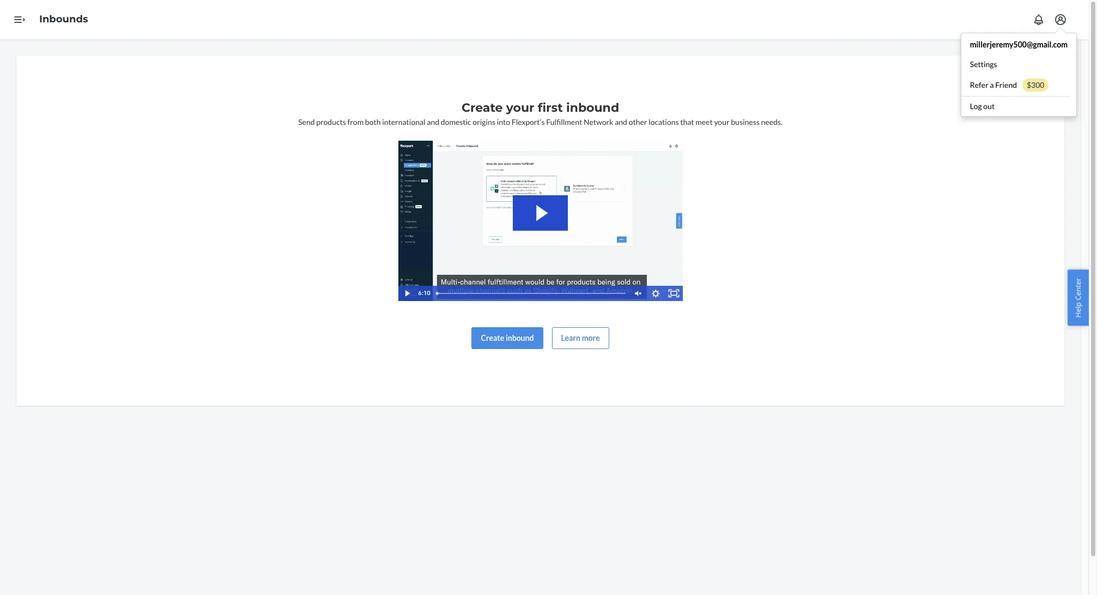 Task type: vqa. For each thing, say whether or not it's contained in the screenshot.
locations
yes



Task type: describe. For each thing, give the bounding box(es) containing it.
more
[[582, 333, 600, 342]]

out
[[984, 101, 995, 111]]

log out button
[[962, 96, 1071, 116]]

help
[[1074, 302, 1084, 317]]

fulfillment
[[547, 117, 583, 127]]

first
[[538, 100, 563, 115]]

video element
[[398, 141, 683, 301]]

business
[[732, 117, 760, 127]]

refer
[[971, 80, 989, 89]]

1 vertical spatial your
[[715, 117, 730, 127]]

log out
[[971, 101, 995, 111]]

log
[[971, 101, 983, 111]]

settings link
[[962, 55, 1077, 74]]

both
[[365, 117, 381, 127]]

friend
[[996, 80, 1018, 89]]

create for your
[[462, 100, 503, 115]]

inbounds link
[[39, 13, 88, 25]]

origins
[[473, 117, 496, 127]]

create inbound button
[[472, 327, 543, 349]]

help center button
[[1069, 270, 1090, 326]]

settings
[[971, 59, 998, 69]]

inbound inside create your first inbound send products from both international and domestic origins into flexport's fulfillment network and other locations that meet your business needs.
[[567, 100, 620, 115]]

2 and from the left
[[615, 117, 628, 127]]

learn
[[561, 333, 581, 342]]

0 horizontal spatial your
[[507, 100, 535, 115]]

other
[[629, 117, 648, 127]]

open navigation image
[[13, 13, 26, 26]]

inbounds
[[39, 13, 88, 25]]

locations
[[649, 117, 679, 127]]

that
[[681, 117, 695, 127]]

learn more button
[[552, 327, 610, 349]]

1 and from the left
[[427, 117, 440, 127]]



Task type: locate. For each thing, give the bounding box(es) containing it.
refer a friend
[[971, 80, 1018, 89]]

flexport's
[[512, 117, 545, 127]]

and left other
[[615, 117, 628, 127]]

create for inbound
[[481, 333, 505, 342]]

millerjeremy500@gmail.com link
[[962, 35, 1077, 55]]

international
[[382, 117, 426, 127]]

0 vertical spatial inbound
[[567, 100, 620, 115]]

send
[[298, 117, 315, 127]]

network
[[584, 117, 614, 127]]

0 vertical spatial create
[[462, 100, 503, 115]]

domestic
[[441, 117, 472, 127]]

millerjeremy500@gmail.com
[[971, 40, 1068, 49]]

video thumbnail image
[[398, 141, 683, 301], [398, 141, 683, 301]]

your
[[507, 100, 535, 115], [715, 117, 730, 127]]

meet
[[696, 117, 713, 127]]

0 vertical spatial your
[[507, 100, 535, 115]]

into
[[497, 117, 511, 127]]

learn more
[[561, 333, 600, 342]]

1 horizontal spatial and
[[615, 117, 628, 127]]

create
[[462, 100, 503, 115], [481, 333, 505, 342]]

1 horizontal spatial your
[[715, 117, 730, 127]]

from
[[348, 117, 364, 127]]

help center
[[1074, 278, 1084, 317]]

your right meet
[[715, 117, 730, 127]]

inbound
[[567, 100, 620, 115], [506, 333, 534, 342]]

inbound left learn on the right bottom
[[506, 333, 534, 342]]

create inside button
[[481, 333, 505, 342]]

1 vertical spatial inbound
[[506, 333, 534, 342]]

open notifications image
[[1033, 13, 1046, 26]]

create inbound
[[481, 333, 534, 342]]

your up flexport's
[[507, 100, 535, 115]]

center
[[1074, 278, 1084, 300]]

create your first inbound send products from both international and domestic origins into flexport's fulfillment network and other locations that meet your business needs.
[[298, 100, 783, 127]]

0 horizontal spatial and
[[427, 117, 440, 127]]

open account menu image
[[1055, 13, 1068, 26]]

inbound up network
[[567, 100, 620, 115]]

inbound inside button
[[506, 333, 534, 342]]

and
[[427, 117, 440, 127], [615, 117, 628, 127]]

1 vertical spatial create
[[481, 333, 505, 342]]

0 horizontal spatial inbound
[[506, 333, 534, 342]]

products
[[316, 117, 346, 127]]

needs.
[[762, 117, 783, 127]]

create inside create your first inbound send products from both international and domestic origins into flexport's fulfillment network and other locations that meet your business needs.
[[462, 100, 503, 115]]

a
[[991, 80, 995, 89]]

$300
[[1028, 80, 1045, 89]]

1 horizontal spatial inbound
[[567, 100, 620, 115]]

and left 'domestic'
[[427, 117, 440, 127]]



